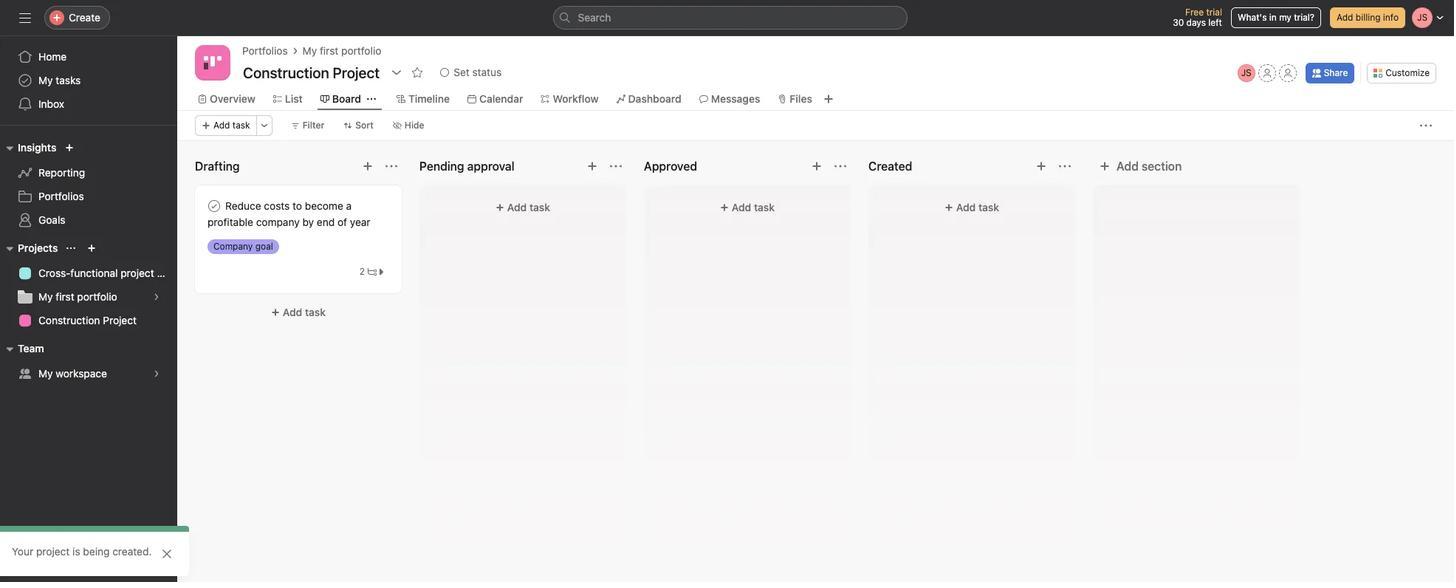 Task type: vqa. For each thing, say whether or not it's contained in the screenshot.
Drafting Add task image
yes



Task type: locate. For each thing, give the bounding box(es) containing it.
1 horizontal spatial my first portfolio link
[[303, 43, 382, 59]]

my inside projects element
[[38, 290, 53, 303]]

1 vertical spatial my first portfolio link
[[9, 285, 168, 309]]

home
[[38, 50, 67, 63]]

by
[[303, 216, 314, 228]]

2
[[360, 266, 365, 277]]

1 more section actions image from the left
[[386, 160, 398, 172]]

portfolios link up list link
[[242, 43, 288, 59]]

None text field
[[239, 59, 384, 86]]

add
[[1337, 12, 1354, 23], [214, 120, 230, 131], [1117, 160, 1139, 173], [508, 201, 527, 214], [732, 201, 752, 214], [957, 201, 976, 214], [283, 306, 302, 318]]

portfolios down reporting
[[38, 190, 84, 202]]

0 vertical spatial portfolios link
[[242, 43, 288, 59]]

0 vertical spatial project
[[121, 267, 154, 279]]

portfolios link down reporting
[[9, 185, 168, 208]]

projects
[[18, 242, 58, 254]]

being
[[83, 545, 110, 558]]

1 horizontal spatial project
[[121, 267, 154, 279]]

1 vertical spatial first
[[56, 290, 74, 303]]

portfolio inside projects element
[[77, 290, 117, 303]]

board image
[[204, 54, 222, 72]]

task for created
[[979, 201, 1000, 214]]

my first portfolio link
[[303, 43, 382, 59], [9, 285, 168, 309]]

search
[[578, 11, 611, 24]]

2 horizontal spatial more section actions image
[[835, 160, 847, 172]]

my down team
[[38, 367, 53, 380]]

approved
[[644, 160, 698, 173]]

1 vertical spatial portfolio
[[77, 290, 117, 303]]

js
[[1242, 67, 1252, 78]]

portfolio up tab actions image
[[341, 44, 382, 57]]

trial
[[1207, 7, 1223, 18]]

0 horizontal spatial my first portfolio
[[38, 290, 117, 303]]

1 horizontal spatial first
[[320, 44, 339, 57]]

filter
[[303, 120, 325, 131]]

my first portfolio up the board
[[303, 44, 382, 57]]

my left tasks
[[38, 74, 53, 86]]

0 horizontal spatial add task image
[[362, 160, 374, 172]]

more section actions image for drafting
[[386, 160, 398, 172]]

new image
[[65, 143, 74, 152]]

my first portfolio link up the board
[[303, 43, 382, 59]]

more actions image
[[1421, 120, 1433, 132], [260, 121, 269, 130]]

new project or portfolio image
[[87, 244, 96, 253]]

1 add task image from the left
[[362, 160, 374, 172]]

1 horizontal spatial my first portfolio
[[303, 44, 382, 57]]

my down cross-
[[38, 290, 53, 303]]

my workspace
[[38, 367, 107, 380]]

of
[[338, 216, 347, 228]]

first up construction
[[56, 290, 74, 303]]

team button
[[0, 340, 44, 358]]

portfolios up list link
[[242, 44, 288, 57]]

calendar
[[480, 92, 524, 105]]

messages
[[711, 92, 761, 105]]

portfolio down 'cross-functional project plan' 'link' on the left of page
[[77, 290, 117, 303]]

0 horizontal spatial project
[[36, 545, 70, 558]]

my
[[303, 44, 317, 57], [38, 74, 53, 86], [38, 290, 53, 303], [38, 367, 53, 380]]

free trial 30 days left
[[1174, 7, 1223, 28]]

project left plan
[[121, 267, 154, 279]]

workflow
[[553, 92, 599, 105]]

my first portfolio link up construction project
[[9, 285, 168, 309]]

project left the is
[[36, 545, 70, 558]]

project
[[121, 267, 154, 279], [36, 545, 70, 558]]

messages link
[[700, 91, 761, 107]]

calendar link
[[468, 91, 524, 107]]

billing
[[1357, 12, 1381, 23]]

show options, current sort, top image
[[67, 244, 76, 253]]

1 horizontal spatial add task image
[[587, 160, 599, 172]]

add task button for pending approval
[[429, 194, 618, 221]]

1 vertical spatial portfolios link
[[9, 185, 168, 208]]

add billing info button
[[1331, 7, 1406, 28]]

0 horizontal spatial portfolio
[[77, 290, 117, 303]]

0 horizontal spatial portfolios
[[38, 190, 84, 202]]

1 vertical spatial my first portfolio
[[38, 290, 117, 303]]

global element
[[0, 36, 177, 125]]

0 vertical spatial portfolios
[[242, 44, 288, 57]]

status
[[473, 66, 502, 78]]

more section actions image
[[1060, 160, 1071, 172]]

trial?
[[1295, 12, 1315, 23]]

hide
[[405, 120, 425, 131]]

set
[[454, 66, 470, 78]]

1 horizontal spatial more section actions image
[[610, 160, 622, 172]]

add task
[[214, 120, 250, 131], [508, 201, 551, 214], [732, 201, 775, 214], [957, 201, 1000, 214], [283, 306, 326, 318]]

workflow link
[[541, 91, 599, 107]]

customize button
[[1368, 63, 1437, 84]]

0 horizontal spatial my first portfolio link
[[9, 285, 168, 309]]

add task image down 'workflow'
[[587, 160, 599, 172]]

more section actions image left approved
[[610, 160, 622, 172]]

my inside teams element
[[38, 367, 53, 380]]

2 add task image from the left
[[587, 160, 599, 172]]

add task for pending approval
[[508, 201, 551, 214]]

days
[[1187, 17, 1207, 28]]

add section button
[[1094, 153, 1189, 180]]

my for my workspace link at the bottom
[[38, 367, 53, 380]]

add section
[[1117, 160, 1183, 173]]

add task image
[[362, 160, 374, 172], [587, 160, 599, 172], [811, 160, 823, 172]]

home link
[[9, 45, 168, 69]]

your project is being created.
[[12, 545, 152, 558]]

set status
[[454, 66, 502, 78]]

more section actions image for approved
[[835, 160, 847, 172]]

more section actions image left created
[[835, 160, 847, 172]]

3 more section actions image from the left
[[835, 160, 847, 172]]

first
[[320, 44, 339, 57], [56, 290, 74, 303]]

add task image down sort
[[362, 160, 374, 172]]

more actions image down customize
[[1421, 120, 1433, 132]]

list link
[[273, 91, 303, 107]]

0 vertical spatial my first portfolio
[[303, 44, 382, 57]]

add task button
[[195, 115, 257, 136], [429, 194, 618, 221], [653, 194, 842, 221], [878, 194, 1067, 221], [195, 299, 402, 326]]

add task image down add tab image
[[811, 160, 823, 172]]

0 horizontal spatial more section actions image
[[386, 160, 398, 172]]

1 horizontal spatial portfolio
[[341, 44, 382, 57]]

add task image for pending approval
[[587, 160, 599, 172]]

tab actions image
[[367, 95, 376, 103]]

goals link
[[9, 208, 168, 232]]

files link
[[778, 91, 813, 107]]

my
[[1280, 12, 1292, 23]]

0 vertical spatial my first portfolio link
[[303, 43, 382, 59]]

0 horizontal spatial first
[[56, 290, 74, 303]]

my first portfolio
[[303, 44, 382, 57], [38, 290, 117, 303]]

hide sidebar image
[[19, 12, 31, 24]]

a
[[346, 200, 352, 212]]

what's
[[1238, 12, 1268, 23]]

more section actions image
[[386, 160, 398, 172], [610, 160, 622, 172], [835, 160, 847, 172]]

my first portfolio up construction
[[38, 290, 117, 303]]

1 horizontal spatial more actions image
[[1421, 120, 1433, 132]]

teams element
[[0, 335, 177, 389]]

my inside global element
[[38, 74, 53, 86]]

my tasks link
[[9, 69, 168, 92]]

insights element
[[0, 134, 177, 235]]

3 add task image from the left
[[811, 160, 823, 172]]

1 horizontal spatial portfolios
[[242, 44, 288, 57]]

portfolio
[[341, 44, 382, 57], [77, 290, 117, 303]]

reduce
[[225, 200, 261, 212]]

company goal
[[214, 241, 273, 252]]

first up board link
[[320, 44, 339, 57]]

created
[[869, 160, 913, 173]]

task
[[233, 120, 250, 131], [530, 201, 551, 214], [754, 201, 775, 214], [979, 201, 1000, 214], [305, 306, 326, 318]]

1 vertical spatial portfolios
[[38, 190, 84, 202]]

reporting link
[[9, 161, 168, 185]]

what's in my trial?
[[1238, 12, 1315, 23]]

share button
[[1306, 63, 1355, 84]]

more actions image left filter dropdown button
[[260, 121, 269, 130]]

more section actions image down "hide" popup button
[[386, 160, 398, 172]]

reduce costs to become a profitable company by end of year
[[208, 200, 371, 228]]

add to starred image
[[412, 67, 424, 78]]

set status button
[[434, 62, 509, 83]]

my for my tasks link
[[38, 74, 53, 86]]

construction project
[[38, 314, 137, 327]]

cross-
[[38, 267, 70, 279]]

2 more section actions image from the left
[[610, 160, 622, 172]]

2 horizontal spatial add task image
[[811, 160, 823, 172]]



Task type: describe. For each thing, give the bounding box(es) containing it.
2 button
[[356, 265, 389, 279]]

1 horizontal spatial portfolios link
[[242, 43, 288, 59]]

0 horizontal spatial more actions image
[[260, 121, 269, 130]]

projects element
[[0, 235, 177, 335]]

to
[[293, 200, 302, 212]]

my tasks
[[38, 74, 81, 86]]

drafting
[[195, 160, 240, 173]]

filter button
[[284, 115, 331, 136]]

search button
[[553, 6, 908, 30]]

add task image for approved
[[811, 160, 823, 172]]

sort
[[356, 120, 374, 131]]

project inside 'link'
[[121, 267, 154, 279]]

dashboard
[[629, 92, 682, 105]]

close image
[[161, 548, 173, 560]]

first inside projects element
[[56, 290, 74, 303]]

company
[[214, 241, 253, 252]]

30
[[1174, 17, 1185, 28]]

task for approved
[[754, 201, 775, 214]]

invite button
[[14, 550, 78, 576]]

timeline link
[[397, 91, 450, 107]]

my for the left my first portfolio link
[[38, 290, 53, 303]]

inbox
[[38, 98, 64, 110]]

end
[[317, 216, 335, 228]]

completed image
[[205, 197, 223, 215]]

your
[[12, 545, 33, 558]]

tasks
[[56, 74, 81, 86]]

add task for approved
[[732, 201, 775, 214]]

invite
[[41, 556, 68, 569]]

info
[[1384, 12, 1400, 23]]

overview
[[210, 92, 256, 105]]

pending approval
[[420, 160, 515, 173]]

add task image
[[1036, 160, 1048, 172]]

add task for created
[[957, 201, 1000, 214]]

is
[[73, 545, 80, 558]]

inbox link
[[9, 92, 168, 116]]

team
[[18, 342, 44, 355]]

reporting
[[38, 166, 85, 179]]

list
[[285, 92, 303, 105]]

my workspace link
[[9, 362, 168, 386]]

goal
[[255, 241, 273, 252]]

see details, my first portfolio image
[[152, 293, 161, 301]]

profitable
[[208, 216, 253, 228]]

construction
[[38, 314, 100, 327]]

task for pending approval
[[530, 201, 551, 214]]

workspace
[[56, 367, 107, 380]]

create
[[69, 11, 100, 24]]

see details, my workspace image
[[152, 369, 161, 378]]

project
[[103, 314, 137, 327]]

1 vertical spatial project
[[36, 545, 70, 558]]

0 vertical spatial first
[[320, 44, 339, 57]]

0 vertical spatial portfolio
[[341, 44, 382, 57]]

in
[[1270, 12, 1277, 23]]

projects button
[[0, 239, 58, 257]]

insights
[[18, 141, 56, 154]]

plan
[[157, 267, 177, 279]]

created.
[[112, 545, 152, 558]]

left
[[1209, 17, 1223, 28]]

files
[[790, 92, 813, 105]]

company
[[256, 216, 300, 228]]

overview link
[[198, 91, 256, 107]]

become
[[305, 200, 343, 212]]

section
[[1142, 160, 1183, 173]]

cross-functional project plan
[[38, 267, 177, 279]]

costs
[[264, 200, 290, 212]]

add tab image
[[823, 93, 835, 105]]

free
[[1186, 7, 1204, 18]]

my first portfolio inside projects element
[[38, 290, 117, 303]]

my up list
[[303, 44, 317, 57]]

goals
[[38, 214, 65, 226]]

board link
[[321, 91, 361, 107]]

what's in my trial? button
[[1232, 7, 1322, 28]]

js button
[[1238, 64, 1256, 82]]

add task image for drafting
[[362, 160, 374, 172]]

create button
[[44, 6, 110, 30]]

add task button for created
[[878, 194, 1067, 221]]

timeline
[[409, 92, 450, 105]]

show options image
[[391, 67, 403, 78]]

add task button for approved
[[653, 194, 842, 221]]

sort button
[[337, 115, 380, 136]]

Completed checkbox
[[205, 197, 223, 215]]

hide button
[[386, 115, 431, 136]]

more section actions image for pending approval
[[610, 160, 622, 172]]

year
[[350, 216, 371, 228]]

add billing info
[[1337, 12, 1400, 23]]

construction project link
[[9, 309, 168, 333]]

0 horizontal spatial portfolios link
[[9, 185, 168, 208]]

portfolios inside insights 'element'
[[38, 190, 84, 202]]

board
[[332, 92, 361, 105]]

customize
[[1386, 67, 1431, 78]]

search list box
[[553, 6, 908, 30]]



